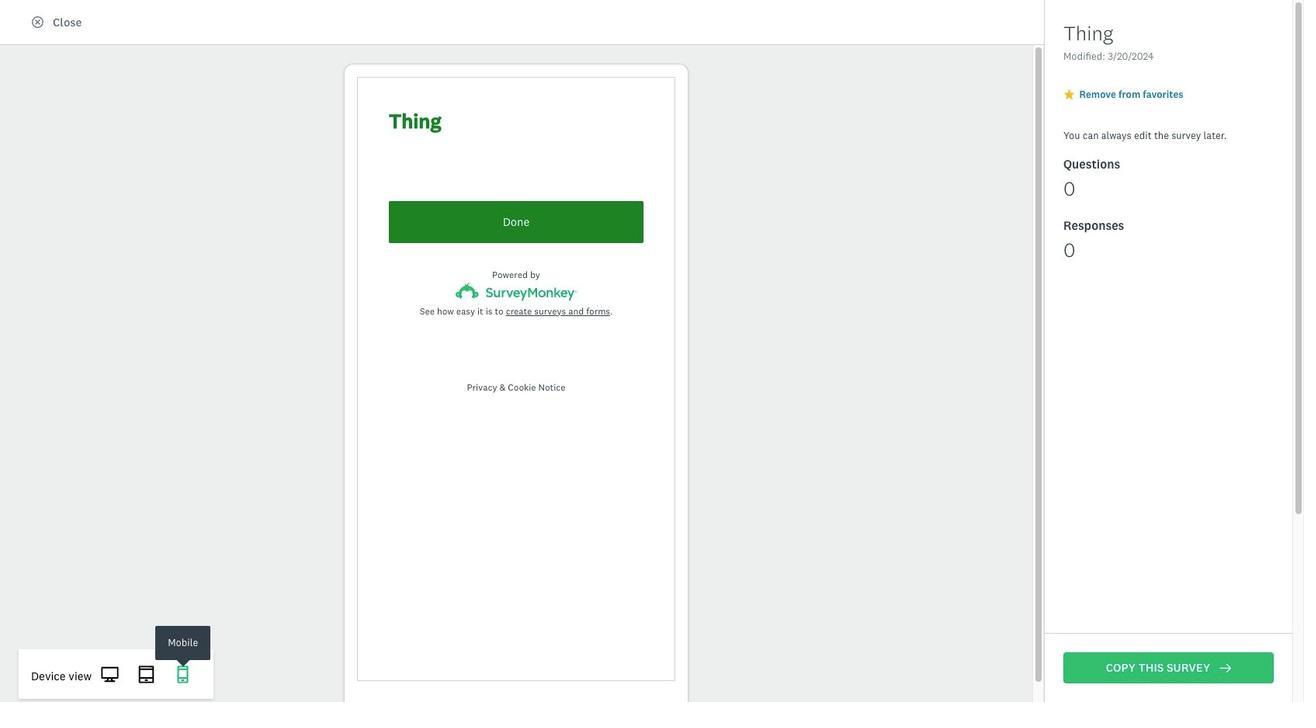 Task type: vqa. For each thing, say whether or not it's contained in the screenshot.
starfilled icon
yes



Task type: locate. For each thing, give the bounding box(es) containing it.
brand logo image
[[19, 6, 43, 31], [19, 9, 43, 28]]

products icon image
[[1057, 9, 1075, 28], [1057, 9, 1075, 28]]

arrowright image
[[1220, 662, 1232, 674]]

svg image
[[101, 665, 119, 683], [138, 665, 155, 683]]

0 horizontal spatial svg image
[[101, 665, 119, 683]]

1 horizontal spatial svg image
[[138, 665, 155, 683]]

2 brand logo image from the top
[[19, 9, 43, 28]]

svg image
[[174, 665, 192, 683]]

textboxmultiple image
[[1105, 141, 1116, 153]]

1 svg image from the left
[[101, 665, 119, 683]]

starfilled image
[[1065, 89, 1075, 99]]

starfilled image
[[562, 242, 574, 254]]



Task type: describe. For each thing, give the bounding box(es) containing it.
grid image
[[1067, 141, 1078, 153]]

chevronright image
[[200, 634, 212, 646]]

2 svg image from the left
[[138, 665, 155, 683]]

Search surveys field
[[1090, 63, 1274, 92]]

notification center icon image
[[1100, 9, 1119, 28]]

xcircle image
[[32, 16, 43, 28]]

1 brand logo image from the top
[[19, 6, 43, 31]]



